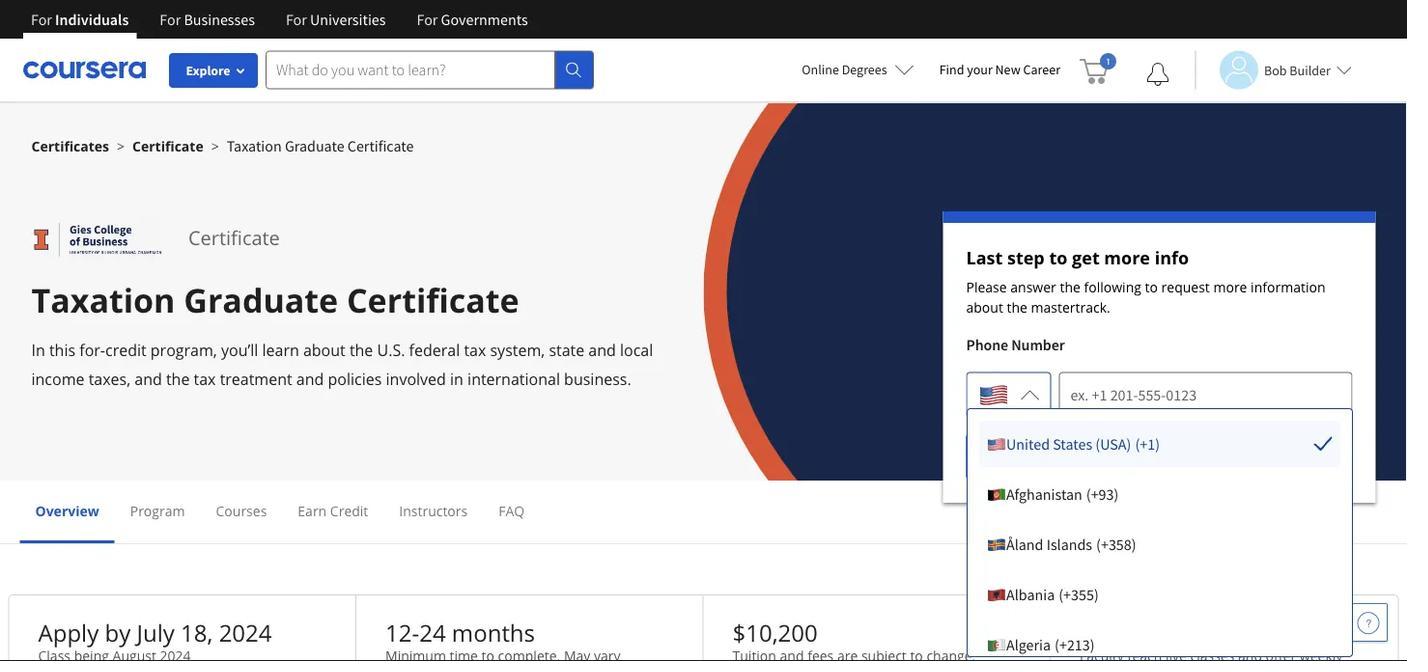Task type: vqa. For each thing, say whether or not it's contained in the screenshot.
leftmost and
yes



Task type: locate. For each thing, give the bounding box(es) containing it.
0 vertical spatial more
[[1104, 246, 1150, 269]]

taxation up the for-
[[31, 278, 175, 323]]

1 vertical spatial 🇺🇸
[[987, 436, 1003, 455]]

0 horizontal spatial >
[[117, 137, 125, 155]]

🇺🇸
[[978, 377, 1009, 416], [987, 436, 1003, 455]]

earn
[[298, 502, 327, 520]]

0 vertical spatial 🇺🇸
[[978, 377, 1009, 416]]

1 vertical spatial about
[[303, 340, 346, 361]]

None search field
[[266, 51, 594, 89]]

afghanistan
[[1006, 485, 1082, 504]]

states
[[1053, 435, 1092, 454]]

to
[[1049, 246, 1068, 269], [1145, 278, 1158, 297]]

3 for from the left
[[286, 10, 307, 29]]

🇩🇿
[[987, 637, 1003, 656]]

last step to get more info status
[[966, 246, 1353, 318]]

credit
[[330, 502, 368, 520]]

u.s.
[[377, 340, 405, 361]]

(+ for 🇩🇿 algeria (+ 213 )
[[1055, 636, 1067, 655]]

taxation right certificate link
[[227, 136, 282, 155]]

1 horizontal spatial taxation
[[227, 136, 282, 155]]

phone number
[[966, 335, 1065, 354]]

for for governments
[[417, 10, 438, 29]]

0 horizontal spatial to
[[1049, 246, 1068, 269]]

) inside 🇦🇱 albania (+ 355 )
[[1094, 585, 1099, 605]]

in this for-credit program, you'll learn about the u.s. federal tax system, state and local income taxes, and the tax treatment and policies involved in international business.
[[31, 340, 653, 390]]

treatment
[[220, 369, 292, 390]]

0 vertical spatial about
[[966, 298, 1003, 317]]

last step to get more info please answer the following to request more information about the mastertrack.
[[966, 246, 1326, 317]]

info up "request"
[[1155, 246, 1189, 269]]

show notifications image
[[1146, 63, 1170, 86]]

businesses
[[184, 10, 255, 29]]

for for businesses
[[160, 10, 181, 29]]

new
[[995, 61, 1021, 78]]

banner navigation
[[15, 0, 543, 39]]

)
[[1155, 435, 1160, 454], [1114, 485, 1119, 504], [1132, 535, 1136, 554], [1094, 585, 1099, 605], [1090, 636, 1095, 655]]

12-24 months
[[385, 618, 535, 649]]

24
[[419, 618, 446, 649]]

to left get
[[1049, 246, 1068, 269]]

about inside last step to get more info please answer the following to request more information about the mastertrack.
[[966, 298, 1003, 317]]

for left businesses
[[160, 10, 181, 29]]

1 vertical spatial tax
[[194, 369, 216, 390]]

> left certificate link
[[117, 137, 125, 155]]

1 horizontal spatial to
[[1145, 278, 1158, 297]]

the down program,
[[166, 369, 190, 390]]

taxation
[[227, 136, 282, 155], [31, 278, 175, 323]]

earn credit link
[[298, 502, 368, 520]]

) inside 🇺🇸 united states (usa) (+ 1 )
[[1155, 435, 1160, 454]]

(+
[[1135, 435, 1148, 454], [1086, 485, 1099, 504], [1096, 535, 1109, 554], [1059, 585, 1071, 605], [1055, 636, 1067, 655]]

213
[[1067, 636, 1090, 655]]

months
[[452, 618, 535, 649]]

355
[[1071, 585, 1094, 605]]

0 vertical spatial to
[[1049, 246, 1068, 269]]

0 horizontal spatial about
[[303, 340, 346, 361]]

1 horizontal spatial about
[[966, 298, 1003, 317]]

program link
[[130, 502, 185, 520]]

more
[[1104, 246, 1150, 269], [1213, 278, 1247, 297]]

(+ inside 🇦🇫 afghanistan (+ 93 )
[[1086, 485, 1099, 504]]

for left individuals
[[31, 10, 52, 29]]

(+ right islands
[[1096, 535, 1109, 554]]

🇺🇸 inside 🇺🇸 united states (usa) (+ 1 )
[[987, 436, 1003, 455]]

info
[[1155, 246, 1189, 269], [1179, 447, 1205, 466]]

email me info
[[1114, 447, 1205, 466]]

more right "request"
[[1213, 278, 1247, 297]]

🇺🇸 down phone
[[978, 377, 1009, 416]]

🇦🇫
[[987, 486, 1003, 506]]

and down credit
[[135, 369, 162, 390]]

individuals
[[55, 10, 129, 29]]

0 vertical spatial info
[[1155, 246, 1189, 269]]

for
[[31, 10, 52, 29], [160, 10, 181, 29], [286, 10, 307, 29], [417, 10, 438, 29]]

this
[[49, 340, 75, 361]]

🇺🇸 for 🇺🇸
[[978, 377, 1009, 416]]

1 vertical spatial graduate
[[184, 278, 338, 323]]

you'll
[[221, 340, 258, 361]]

to left "request"
[[1145, 278, 1158, 297]]

1 for from the left
[[31, 10, 52, 29]]

(+ inside "🇩🇿 algeria (+ 213 )"
[[1055, 636, 1067, 655]]

🇺🇸 left united
[[987, 436, 1003, 455]]

(+ right algeria
[[1055, 636, 1067, 655]]

0 vertical spatial tax
[[464, 340, 486, 361]]

for left universities in the top of the page
[[286, 10, 307, 29]]

info inside last step to get more info please answer the following to request more information about the mastertrack.
[[1155, 246, 1189, 269]]

taxation graduate certificate
[[31, 278, 519, 323]]

(+ inside 🇺🇸 united states (usa) (+ 1 )
[[1135, 435, 1148, 454]]

) down email
[[1114, 485, 1119, 504]]

certificate
[[347, 136, 414, 155], [132, 137, 203, 155], [188, 225, 280, 251], [347, 278, 519, 323]]

0 horizontal spatial more
[[1104, 246, 1150, 269]]

income
[[31, 369, 85, 390]]

taxes,
[[89, 369, 131, 390]]

online
[[1145, 618, 1212, 649]]

shopping cart: 1 item image
[[1080, 53, 1116, 84]]

algeria
[[1006, 636, 1051, 655]]

(+ left me
[[1135, 435, 1148, 454]]

1 horizontal spatial >
[[211, 137, 219, 155]]

) inside "🇩🇿 algeria (+ 213 )"
[[1090, 636, 1095, 655]]

info inside button
[[1179, 447, 1205, 466]]

(+ right afghanistan
[[1086, 485, 1099, 504]]

) right email
[[1155, 435, 1160, 454]]

and down learn
[[296, 369, 324, 390]]

🇺🇸 inside dropdown button
[[978, 377, 1009, 416]]

faq
[[499, 502, 525, 520]]

for universities
[[286, 10, 386, 29]]

earn credit
[[298, 502, 368, 520]]

instructors
[[399, 502, 468, 520]]

apply
[[38, 618, 99, 649]]

1 horizontal spatial tax
[[464, 340, 486, 361]]

tax down program,
[[194, 369, 216, 390]]

1 vertical spatial info
[[1179, 447, 1205, 466]]

0 horizontal spatial taxation
[[31, 278, 175, 323]]

university of illinois gies college of business image
[[31, 212, 165, 265]]

governments
[[441, 10, 528, 29]]

2 for from the left
[[160, 10, 181, 29]]

phone
[[966, 335, 1008, 354]]

certificate menu element
[[20, 481, 1387, 544]]

united
[[1006, 435, 1050, 454]]

certificate inside certificates > certificate > taxation graduate certificate
[[132, 137, 203, 155]]

for left governments
[[417, 10, 438, 29]]

about up policies
[[303, 340, 346, 361]]

and up business.
[[589, 340, 616, 361]]

about down please
[[966, 298, 1003, 317]]

1 vertical spatial more
[[1213, 278, 1247, 297]]

(+ right albania
[[1059, 585, 1071, 605]]

more up the following
[[1104, 246, 1150, 269]]

) down 355 in the bottom right of the page
[[1090, 636, 1095, 655]]

list box
[[968, 410, 1352, 662]]

the
[[1060, 278, 1081, 297], [1007, 298, 1028, 317], [350, 340, 373, 361], [166, 369, 190, 390]]

0 vertical spatial taxation
[[227, 136, 282, 155]]

career
[[1023, 61, 1060, 78]]

number
[[1011, 335, 1065, 354]]

july
[[137, 618, 175, 649]]

list box containing 🇺🇸 united states (usa) (+ 1 )
[[968, 410, 1352, 662]]

in
[[450, 369, 464, 390]]

) for 🇦🇫 afghanistan (+ 93 )
[[1114, 485, 1119, 504]]

for-
[[79, 340, 105, 361]]

) inside 🇦🇫 afghanistan (+ 93 )
[[1114, 485, 1119, 504]]

) right islands
[[1132, 535, 1136, 554]]

4 for from the left
[[417, 10, 438, 29]]

by
[[105, 618, 131, 649]]

(+ inside 🇦🇱 albania (+ 355 )
[[1059, 585, 1071, 605]]

email
[[1114, 447, 1152, 466]]

info right me
[[1179, 447, 1205, 466]]

about
[[966, 298, 1003, 317], [303, 340, 346, 361]]

me
[[1155, 447, 1176, 466]]

> right certificate link
[[211, 137, 219, 155]]

tax right federal
[[464, 340, 486, 361]]

instructors link
[[399, 502, 468, 520]]

🇦🇱
[[987, 587, 1003, 606]]

) up the 100%
[[1094, 585, 1099, 605]]

$10,200
[[733, 618, 818, 649]]

100% online
[[1080, 618, 1212, 649]]



Task type: describe. For each thing, give the bounding box(es) containing it.
(+ inside 🇦🇽 åland islands (+ 358 )
[[1096, 535, 1109, 554]]

overview
[[35, 502, 99, 520]]

the up policies
[[350, 340, 373, 361]]

find your new career
[[939, 61, 1060, 78]]

1 vertical spatial to
[[1145, 278, 1158, 297]]

request
[[1161, 278, 1210, 297]]

information
[[1251, 278, 1326, 297]]

certificate link
[[132, 137, 203, 155]]

international
[[468, 369, 560, 390]]

1
[[1148, 435, 1155, 454]]

🇦🇽
[[987, 537, 1003, 556]]

involved
[[386, 369, 446, 390]]

find
[[939, 61, 964, 78]]

state
[[549, 340, 585, 361]]

🇺🇸 for 🇺🇸 united states (usa) (+ 1 )
[[987, 436, 1003, 455]]

albania
[[1006, 585, 1055, 605]]

courses
[[216, 502, 267, 520]]

for for individuals
[[31, 10, 52, 29]]

in
[[31, 340, 45, 361]]

islands
[[1047, 535, 1092, 554]]

) for 🇩🇿 algeria (+ 213 )
[[1090, 636, 1095, 655]]

faq link
[[499, 502, 525, 520]]

the up mastertrack.
[[1060, 278, 1081, 297]]

last
[[966, 246, 1003, 269]]

0 vertical spatial graduate
[[285, 136, 344, 155]]

) for 🇦🇱 albania (+ 355 )
[[1094, 585, 1099, 605]]

courses link
[[216, 502, 267, 520]]

policies
[[328, 369, 382, 390]]

certificates link
[[31, 137, 109, 155]]

please
[[966, 278, 1007, 297]]

credit
[[105, 340, 146, 361]]

1 > from the left
[[117, 137, 125, 155]]

about inside 'in this for-credit program, you'll learn about the u.s. federal tax system, state and local income taxes, and the tax treatment and policies involved in international business.'
[[303, 340, 346, 361]]

certificates
[[31, 137, 109, 155]]

answer
[[1011, 278, 1056, 297]]

system,
[[490, 340, 545, 361]]

federal
[[409, 340, 460, 361]]

🇺🇸 united states (usa) (+ 1 )
[[987, 435, 1160, 455]]

2024
[[219, 618, 272, 649]]

step
[[1007, 246, 1045, 269]]

(usa)
[[1096, 435, 1131, 454]]

Phone Number telephone field
[[1059, 372, 1353, 418]]

universities
[[310, 10, 386, 29]]

2 > from the left
[[211, 137, 219, 155]]

mastertrack.
[[1031, 298, 1110, 317]]

🇺🇸 button
[[966, 372, 1051, 418]]

) inside 🇦🇽 åland islands (+ 358 )
[[1132, 535, 1136, 554]]

🇦🇫 afghanistan (+ 93 )
[[987, 485, 1119, 506]]

get
[[1072, 246, 1100, 269]]

your
[[967, 61, 993, 78]]

certificates > certificate > taxation graduate certificate
[[31, 136, 414, 155]]

business.
[[564, 369, 631, 390]]

program,
[[150, 340, 217, 361]]

email me info button
[[966, 434, 1353, 480]]

🇩🇿 algeria (+ 213 )
[[987, 636, 1095, 656]]

find your new career link
[[930, 58, 1070, 82]]

0 horizontal spatial and
[[135, 369, 162, 390]]

358
[[1109, 535, 1132, 554]]

100%
[[1080, 618, 1139, 649]]

0 horizontal spatial tax
[[194, 369, 216, 390]]

local
[[620, 340, 653, 361]]

for for universities
[[286, 10, 307, 29]]

93
[[1099, 485, 1114, 504]]

12-
[[385, 618, 419, 649]]

overview link
[[35, 502, 99, 520]]

program
[[130, 502, 185, 520]]

apply by july 18, 2024
[[38, 618, 272, 649]]

for businesses
[[160, 10, 255, 29]]

coursera image
[[23, 54, 146, 85]]

for governments
[[417, 10, 528, 29]]

learn
[[262, 340, 299, 361]]

help center image
[[1357, 611, 1380, 635]]

(+ for 🇦🇫 afghanistan (+ 93 )
[[1086, 485, 1099, 504]]

following
[[1084, 278, 1142, 297]]

2 horizontal spatial and
[[589, 340, 616, 361]]

🇦🇱 albania (+ 355 )
[[987, 585, 1099, 606]]

1 vertical spatial taxation
[[31, 278, 175, 323]]

🇦🇽 åland islands (+ 358 )
[[987, 535, 1136, 556]]

18,
[[181, 618, 213, 649]]

(+ for 🇦🇱 albania (+ 355 )
[[1059, 585, 1071, 605]]

1 horizontal spatial more
[[1213, 278, 1247, 297]]

1 horizontal spatial and
[[296, 369, 324, 390]]

the down answer
[[1007, 298, 1028, 317]]



